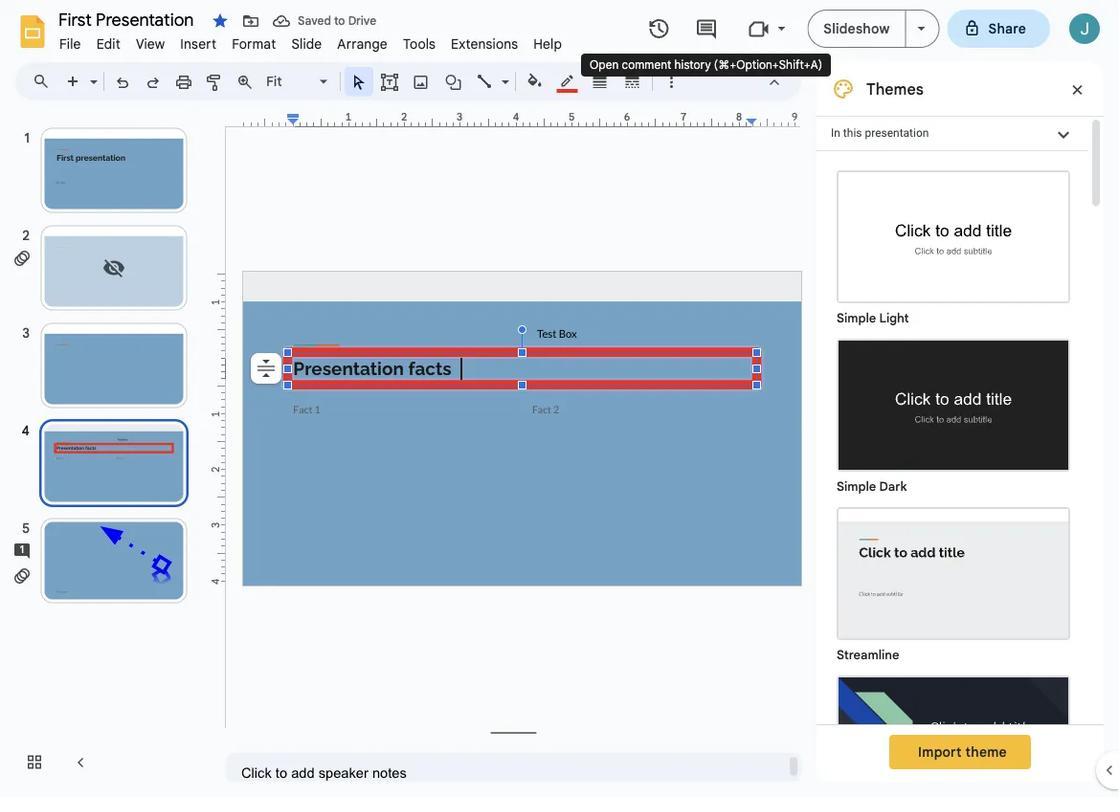 Task type: vqa. For each thing, say whether or not it's contained in the screenshot.
Simple
yes



Task type: describe. For each thing, give the bounding box(es) containing it.
Zoom field
[[261, 68, 336, 96]]

format menu item
[[224, 33, 284, 55]]

arrange menu item
[[330, 33, 395, 55]]

shrink text on overflow image
[[253, 355, 280, 382]]

dark
[[880, 479, 907, 495]]

simple dark
[[837, 479, 907, 495]]

edit menu item
[[89, 33, 128, 55]]

tools menu item
[[395, 33, 444, 55]]

fill color: transparent image
[[524, 68, 546, 93]]

insert image image
[[410, 68, 432, 95]]

extensions menu item
[[444, 33, 526, 55]]

Zoom text field
[[263, 68, 317, 95]]

left margin image
[[244, 112, 299, 126]]

light
[[880, 311, 909, 326]]

slideshow button
[[808, 10, 907, 48]]

presentation options image
[[918, 27, 926, 31]]

themes application
[[0, 0, 1120, 798]]

border dash option
[[622, 68, 644, 95]]

saved
[[298, 14, 331, 28]]

Menus field
[[24, 68, 66, 95]]

new slide with layout image
[[85, 69, 98, 76]]

this
[[844, 126, 862, 140]]

Focus radio
[[828, 667, 1080, 798]]

menu bar banner
[[0, 0, 1120, 798]]

insert
[[180, 35, 217, 52]]

to
[[334, 14, 345, 28]]

view menu item
[[128, 33, 173, 55]]

themes
[[867, 79, 924, 99]]

themes section
[[817, 62, 1104, 798]]

simple for simple dark
[[837, 479, 877, 495]]

import theme button
[[890, 736, 1031, 770]]

help menu item
[[526, 33, 570, 55]]

border weight option
[[590, 68, 612, 95]]

in this presentation
[[831, 126, 929, 140]]

right margin image
[[747, 112, 802, 126]]

menu bar inside menu bar banner
[[52, 25, 570, 57]]

presentation
[[865, 126, 929, 140]]

Streamline radio
[[828, 498, 1080, 667]]



Task type: locate. For each thing, give the bounding box(es) containing it.
edit
[[96, 35, 121, 52]]

slide menu item
[[284, 33, 330, 55]]

extensions
[[451, 35, 518, 52]]

simple inside simple dark radio
[[837, 479, 877, 495]]

insert menu item
[[173, 33, 224, 55]]

menu bar containing file
[[52, 25, 570, 57]]

option group containing simple light
[[817, 151, 1089, 798]]

view
[[136, 35, 165, 52]]

simple left light
[[837, 311, 877, 326]]

format
[[232, 35, 276, 52]]

1 vertical spatial simple
[[837, 479, 877, 495]]

file
[[59, 35, 81, 52]]

Rename text field
[[52, 8, 205, 31]]

slide
[[292, 35, 322, 52]]

navigation inside themes application
[[0, 108, 211, 798]]

theme
[[966, 744, 1007, 761]]

Star checkbox
[[207, 8, 234, 34]]

simple
[[837, 311, 877, 326], [837, 479, 877, 495]]

arrange
[[337, 35, 388, 52]]

drive
[[348, 14, 377, 28]]

menu bar
[[52, 25, 570, 57]]

shape image
[[443, 68, 465, 95]]

help
[[534, 35, 562, 52]]

share
[[989, 20, 1027, 37]]

border color: red image
[[557, 68, 579, 93]]

tools
[[403, 35, 436, 52]]

0 vertical spatial simple
[[837, 311, 877, 326]]

saved to drive
[[298, 14, 377, 28]]

import
[[919, 744, 962, 761]]

simple left dark
[[837, 479, 877, 495]]

saved to drive button
[[268, 8, 381, 34]]

focus image
[[839, 678, 1069, 798]]

share button
[[948, 10, 1051, 48]]

simple inside simple light option
[[837, 311, 877, 326]]

import theme
[[919, 744, 1007, 761]]

option inside themes application
[[251, 353, 282, 384]]

2 simple from the top
[[837, 479, 877, 495]]

option group inside themes section
[[817, 151, 1089, 798]]

Simple Light radio
[[828, 161, 1080, 798]]

simple for simple light
[[837, 311, 877, 326]]

file menu item
[[52, 33, 89, 55]]

option
[[251, 353, 282, 384]]

Simple Dark radio
[[828, 329, 1080, 498]]

1 simple from the top
[[837, 311, 877, 326]]

slideshow
[[824, 20, 890, 37]]

in
[[831, 126, 841, 140]]

simple light
[[837, 311, 909, 326]]

main toolbar
[[57, 67, 687, 96]]

option group
[[817, 151, 1089, 798]]

streamline
[[837, 648, 900, 663]]

in this presentation tab
[[817, 116, 1089, 151]]

navigation
[[0, 108, 211, 798]]



